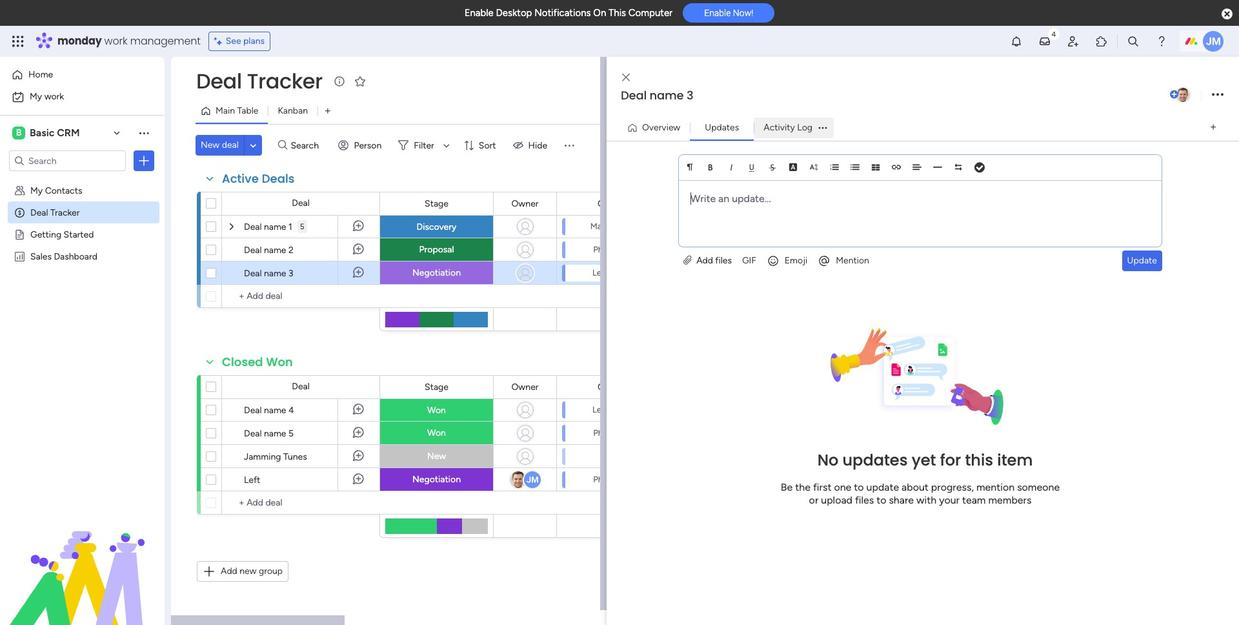 Task type: describe. For each thing, give the bounding box(es) containing it.
table
[[237, 105, 259, 116]]

deal name 3 inside field
[[621, 87, 694, 103]]

0 horizontal spatial deal tracker
[[30, 207, 80, 218]]

my work
[[30, 91, 64, 102]]

select product image
[[12, 35, 25, 48]]

won inside field
[[266, 354, 293, 370]]

underline image
[[748, 162, 757, 171]]

active
[[222, 170, 259, 187]]

first
[[814, 481, 832, 493]]

2 stage from the top
[[425, 381, 449, 392]]

about
[[902, 481, 929, 493]]

yet
[[912, 449, 937, 471]]

enable for enable desktop notifications on this computer
[[465, 7, 494, 19]]

updates
[[705, 122, 740, 133]]

deal name 5
[[244, 428, 294, 439]]

basic crm
[[30, 127, 80, 139]]

no updates yet for this item
[[818, 449, 1033, 471]]

0 vertical spatial files
[[716, 255, 732, 266]]

size image
[[810, 162, 819, 171]]

name left 2
[[264, 245, 286, 256]]

jeremy miller image
[[1204, 31, 1224, 52]]

format image
[[686, 162, 695, 171]]

my for my work
[[30, 91, 42, 102]]

left
[[244, 475, 260, 486]]

new deal
[[201, 139, 239, 150]]

angle down image
[[250, 140, 256, 150]]

management
[[130, 34, 201, 48]]

team
[[963, 494, 986, 506]]

deal up jamming
[[244, 428, 262, 439]]

add new group
[[221, 566, 283, 577]]

see plans button
[[208, 32, 271, 51]]

2
[[289, 245, 294, 256]]

getting
[[30, 229, 61, 240]]

or
[[810, 494, 819, 506]]

monday
[[57, 34, 102, 48]]

1 stage field from the top
[[422, 197, 452, 211]]

&bull; bullets image
[[851, 162, 860, 171]]

1 stage from the top
[[425, 198, 449, 209]]

files inside "be the first one to update about progress, mention someone or upload files to share with your team members"
[[856, 494, 874, 506]]

deal name 2
[[244, 245, 294, 256]]

list box containing my contacts
[[0, 177, 165, 441]]

be
[[781, 481, 793, 493]]

name left 4
[[264, 405, 286, 416]]

terry turtle image
[[1175, 87, 1192, 103]]

see
[[226, 36, 241, 46]]

this
[[609, 7, 626, 19]]

options image inside activity log button
[[814, 124, 833, 131]]

lottie animation image
[[0, 495, 165, 625]]

overview
[[643, 122, 681, 133]]

my work link
[[8, 87, 157, 107]]

with
[[917, 494, 937, 506]]

crm
[[57, 127, 80, 139]]

main table
[[216, 105, 259, 116]]

table image
[[872, 162, 881, 171]]

0 horizontal spatial add view image
[[325, 106, 331, 116]]

link image
[[892, 162, 901, 171]]

deal up "main"
[[196, 67, 242, 96]]

dashboard
[[54, 251, 97, 262]]

add to favorites image
[[354, 75, 367, 88]]

enable now! button
[[683, 3, 775, 23]]

tunes
[[283, 451, 307, 462]]

activity log button
[[754, 117, 834, 138]]

1 vertical spatial deal name 3
[[244, 268, 294, 279]]

1 horizontal spatial add view image
[[1211, 123, 1217, 132]]

close image
[[622, 73, 630, 82]]

main
[[216, 105, 235, 116]]

home
[[28, 69, 53, 80]]

new for new deal
[[201, 139, 220, 150]]

enable now!
[[705, 8, 754, 18]]

2 owner from the top
[[512, 381, 539, 392]]

lottie animation element
[[0, 495, 165, 625]]

one
[[835, 481, 852, 493]]

Closed Won field
[[219, 354, 296, 371]]

monday work management
[[57, 34, 201, 48]]

deal inside field
[[621, 87, 647, 103]]

for
[[941, 449, 962, 471]]

emoji button
[[762, 250, 813, 271]]

activity log
[[764, 122, 813, 133]]

2 stage field from the top
[[422, 380, 452, 394]]

discovery
[[417, 221, 457, 232]]

search everything image
[[1127, 35, 1140, 48]]

the
[[796, 481, 811, 493]]

desktop
[[496, 7, 532, 19]]

1 owner field from the top
[[509, 197, 542, 211]]

log
[[798, 122, 813, 133]]

members
[[989, 494, 1032, 506]]

overview button
[[623, 117, 691, 138]]

new
[[240, 566, 257, 577]]

sort button
[[458, 135, 504, 156]]

progress,
[[932, 481, 974, 493]]

monday marketplace image
[[1096, 35, 1109, 48]]

my work option
[[8, 87, 157, 107]]

name inside field
[[650, 87, 684, 103]]

update
[[1128, 255, 1158, 266]]

0 vertical spatial to
[[855, 481, 864, 493]]

kanban
[[278, 105, 308, 116]]

1 negotiation from the top
[[413, 267, 461, 278]]

notifications
[[535, 7, 591, 19]]

add for add files
[[697, 255, 714, 266]]

name down deal name 2
[[264, 268, 286, 279]]

1. numbers image
[[830, 162, 839, 171]]

name up the jamming tunes
[[264, 428, 286, 439]]

gif
[[743, 255, 757, 266]]

4 image
[[1049, 26, 1060, 41]]

strikethrough image
[[768, 162, 777, 171]]

person
[[354, 140, 382, 151]]

Deal name 3 field
[[618, 87, 1168, 104]]

Deal Tracker field
[[193, 67, 326, 96]]

arrow down image
[[439, 138, 455, 153]]

deal name 4
[[244, 405, 294, 416]]

5 button
[[298, 215, 307, 238]]

home option
[[8, 65, 157, 85]]

deal up getting at the left
[[30, 207, 48, 218]]

contacts for active deals
[[598, 198, 635, 209]]

hide
[[529, 140, 548, 151]]

computer
[[629, 7, 673, 19]]

add for add new group
[[221, 566, 237, 577]]

5 inside button
[[300, 222, 305, 231]]

b
[[16, 127, 21, 138]]

1 owner from the top
[[512, 198, 539, 209]]

activity
[[764, 122, 796, 133]]

proposal
[[419, 244, 454, 255]]

mention
[[977, 481, 1015, 493]]



Task type: vqa. For each thing, say whether or not it's contained in the screenshot.
'I'
no



Task type: locate. For each thing, give the bounding box(es) containing it.
files down update
[[856, 494, 874, 506]]

add view image right kanban button
[[325, 106, 331, 116]]

menu image
[[563, 139, 576, 152]]

0 vertical spatial stage
[[425, 198, 449, 209]]

deal down deal name 1
[[244, 245, 262, 256]]

my for my contacts
[[30, 185, 43, 196]]

4
[[289, 405, 294, 416]]

to
[[855, 481, 864, 493], [877, 494, 887, 506]]

kanban button
[[268, 101, 318, 121]]

gif button
[[737, 250, 762, 271]]

3 up updates button
[[687, 87, 694, 103]]

rtl ltr image
[[954, 162, 963, 171]]

0 vertical spatial owner
[[512, 198, 539, 209]]

1 horizontal spatial options image
[[814, 124, 833, 131]]

0 vertical spatial my
[[30, 91, 42, 102]]

Active Deals field
[[219, 170, 298, 187]]

+ Add deal text field
[[229, 289, 374, 304]]

sales dashboard
[[30, 251, 97, 262]]

1 vertical spatial new
[[427, 451, 446, 462]]

options image
[[1213, 86, 1224, 104]]

3
[[687, 87, 694, 103], [289, 268, 294, 279]]

1 horizontal spatial deal name 3
[[621, 87, 694, 103]]

workspace image
[[12, 126, 25, 140]]

share
[[889, 494, 914, 506]]

enable desktop notifications on this computer
[[465, 7, 673, 19]]

5 right 1
[[300, 222, 305, 231]]

0 vertical spatial add
[[697, 255, 714, 266]]

workspace options image
[[138, 126, 150, 139]]

updates
[[843, 449, 908, 471]]

my contacts
[[30, 185, 82, 196]]

1 horizontal spatial work
[[104, 34, 128, 48]]

1 vertical spatial won
[[428, 405, 446, 416]]

item
[[998, 449, 1033, 471]]

started
[[64, 229, 94, 240]]

1 vertical spatial owner field
[[509, 380, 542, 394]]

stage
[[425, 198, 449, 209], [425, 381, 449, 392]]

1 vertical spatial owner
[[512, 381, 539, 392]]

0 horizontal spatial tracker
[[50, 207, 80, 218]]

mention
[[836, 255, 870, 266]]

add files
[[695, 255, 732, 266]]

update feed image
[[1039, 35, 1052, 48]]

1 vertical spatial to
[[877, 494, 887, 506]]

1 vertical spatial 3
[[289, 268, 294, 279]]

now!
[[733, 8, 754, 18]]

1 vertical spatial contacts
[[598, 198, 635, 209]]

1 horizontal spatial deal tracker
[[196, 67, 323, 96]]

on
[[594, 7, 607, 19]]

my inside option
[[30, 91, 42, 102]]

1 vertical spatial stage field
[[422, 380, 452, 394]]

1 horizontal spatial 3
[[687, 87, 694, 103]]

no
[[818, 449, 839, 471]]

options image down workspace options icon
[[138, 154, 150, 167]]

bold image
[[706, 162, 715, 171]]

1 vertical spatial work
[[44, 91, 64, 102]]

enable for enable now!
[[705, 8, 731, 18]]

0 vertical spatial new
[[201, 139, 220, 150]]

see plans
[[226, 36, 265, 46]]

notifications image
[[1011, 35, 1024, 48]]

negotiation
[[413, 267, 461, 278], [413, 474, 461, 485]]

0 vertical spatial negotiation
[[413, 267, 461, 278]]

2 vertical spatial won
[[428, 427, 446, 438]]

deals
[[262, 170, 295, 187]]

Stage field
[[422, 197, 452, 211], [422, 380, 452, 394]]

dapulse addbtn image
[[1171, 90, 1179, 99]]

enable inside button
[[705, 8, 731, 18]]

0 vertical spatial tracker
[[247, 67, 323, 96]]

0 vertical spatial stage field
[[422, 197, 452, 211]]

sort
[[479, 140, 496, 151]]

3 inside field
[[687, 87, 694, 103]]

sales
[[30, 251, 52, 262]]

new inside button
[[201, 139, 220, 150]]

v2 search image
[[278, 138, 288, 153]]

to right one
[[855, 481, 864, 493]]

name
[[650, 87, 684, 103], [264, 221, 286, 232], [264, 245, 286, 256], [264, 268, 286, 279], [264, 405, 286, 416], [264, 428, 286, 439]]

tracker up kanban
[[247, 67, 323, 96]]

group
[[259, 566, 283, 577]]

options image
[[814, 124, 833, 131], [138, 154, 150, 167]]

contacts field for closed won
[[595, 380, 639, 394]]

1 vertical spatial negotiation
[[413, 474, 461, 485]]

new deal button
[[196, 135, 244, 156]]

3 down 2
[[289, 268, 294, 279]]

this
[[966, 449, 994, 471]]

be the first one to update about progress, mention someone or upload files to share with your team members
[[781, 481, 1060, 506]]

my down home
[[30, 91, 42, 102]]

Contacts field
[[595, 197, 639, 211], [595, 380, 639, 394]]

0 horizontal spatial files
[[716, 255, 732, 266]]

0 vertical spatial contacts
[[45, 185, 82, 196]]

deal down deal name 2
[[244, 268, 262, 279]]

workspace selection element
[[12, 125, 82, 141]]

deal up 5 button
[[292, 198, 310, 209]]

0 horizontal spatial options image
[[138, 154, 150, 167]]

0 vertical spatial work
[[104, 34, 128, 48]]

deal up deal name 5
[[244, 405, 262, 416]]

name up overview
[[650, 87, 684, 103]]

deal tracker down my contacts
[[30, 207, 80, 218]]

italic image
[[727, 162, 736, 171]]

deal name 3 down deal name 2
[[244, 268, 294, 279]]

text color image
[[789, 162, 798, 171]]

1 horizontal spatial 5
[[300, 222, 305, 231]]

deal
[[196, 67, 242, 96], [621, 87, 647, 103], [292, 198, 310, 209], [30, 207, 48, 218], [244, 221, 262, 232], [244, 245, 262, 256], [244, 268, 262, 279], [292, 381, 310, 392], [244, 405, 262, 416], [244, 428, 262, 439]]

files left gif
[[716, 255, 732, 266]]

upload
[[822, 494, 853, 506]]

deal tracker up table
[[196, 67, 323, 96]]

0 vertical spatial contacts field
[[595, 197, 639, 211]]

0 horizontal spatial new
[[201, 139, 220, 150]]

deal up deal name 2
[[244, 221, 262, 232]]

line image
[[934, 162, 943, 171]]

closed
[[222, 354, 263, 370]]

2 negotiation from the top
[[413, 474, 461, 485]]

filter
[[414, 140, 434, 151]]

1 horizontal spatial enable
[[705, 8, 731, 18]]

align image
[[913, 162, 922, 171]]

home link
[[8, 65, 157, 85]]

1
[[289, 221, 292, 232]]

someone
[[1018, 481, 1060, 493]]

0 horizontal spatial 3
[[289, 268, 294, 279]]

emoji
[[785, 255, 808, 266]]

contacts field for active deals
[[595, 197, 639, 211]]

deal down close icon
[[621, 87, 647, 103]]

tracker up getting started at the left of the page
[[50, 207, 80, 218]]

1 vertical spatial stage
[[425, 381, 449, 392]]

basic
[[30, 127, 54, 139]]

your
[[940, 494, 960, 506]]

enable
[[465, 7, 494, 19], [705, 8, 731, 18]]

deal name 3 up overview
[[621, 87, 694, 103]]

1 contacts field from the top
[[595, 197, 639, 211]]

updates button
[[691, 117, 754, 138]]

public board image
[[14, 228, 26, 240]]

name left 1
[[264, 221, 286, 232]]

deal name 1
[[244, 221, 292, 232]]

0 horizontal spatial deal name 3
[[244, 268, 294, 279]]

0 vertical spatial deal tracker
[[196, 67, 323, 96]]

invite members image
[[1067, 35, 1080, 48]]

work inside option
[[44, 91, 64, 102]]

getting started
[[30, 229, 94, 240]]

add inside button
[[221, 566, 237, 577]]

Search field
[[288, 136, 326, 154]]

1 vertical spatial deal tracker
[[30, 207, 80, 218]]

0 horizontal spatial work
[[44, 91, 64, 102]]

tracker
[[247, 67, 323, 96], [50, 207, 80, 218]]

0 vertical spatial won
[[266, 354, 293, 370]]

1 vertical spatial options image
[[138, 154, 150, 167]]

1 horizontal spatial add
[[697, 255, 714, 266]]

0 horizontal spatial add
[[221, 566, 237, 577]]

dapulse close image
[[1222, 8, 1233, 21]]

work for my
[[44, 91, 64, 102]]

option
[[0, 179, 165, 181]]

0 vertical spatial 5
[[300, 222, 305, 231]]

new for new
[[427, 451, 446, 462]]

work
[[104, 34, 128, 48], [44, 91, 64, 102]]

update
[[867, 481, 900, 493]]

deal up 4
[[292, 381, 310, 392]]

1 vertical spatial files
[[856, 494, 874, 506]]

0 vertical spatial add view image
[[325, 106, 331, 116]]

Search in workspace field
[[27, 153, 108, 168]]

contacts
[[45, 185, 82, 196], [598, 198, 635, 209], [598, 381, 635, 392]]

list box
[[0, 177, 165, 441]]

0 horizontal spatial enable
[[465, 7, 494, 19]]

2 owner field from the top
[[509, 380, 542, 394]]

contacts for closed won
[[598, 381, 635, 392]]

add view image down options icon
[[1211, 123, 1217, 132]]

1 vertical spatial 5
[[289, 428, 294, 439]]

work right monday
[[104, 34, 128, 48]]

work down home
[[44, 91, 64, 102]]

options image right 'log'
[[814, 124, 833, 131]]

1 vertical spatial contacts field
[[595, 380, 639, 394]]

Owner field
[[509, 197, 542, 211], [509, 380, 542, 394]]

0 horizontal spatial 5
[[289, 428, 294, 439]]

1 vertical spatial add
[[221, 566, 237, 577]]

my down search in workspace 'field'
[[30, 185, 43, 196]]

help image
[[1156, 35, 1169, 48]]

update button
[[1123, 250, 1163, 271]]

to down update
[[877, 494, 887, 506]]

add view image
[[325, 106, 331, 116], [1211, 123, 1217, 132]]

filter button
[[393, 135, 455, 156]]

0 vertical spatial deal name 3
[[621, 87, 694, 103]]

work for monday
[[104, 34, 128, 48]]

0 vertical spatial owner field
[[509, 197, 542, 211]]

0 horizontal spatial to
[[855, 481, 864, 493]]

add
[[697, 255, 714, 266], [221, 566, 237, 577]]

5 down 4
[[289, 428, 294, 439]]

1 horizontal spatial to
[[877, 494, 887, 506]]

enable left desktop
[[465, 7, 494, 19]]

add left new
[[221, 566, 237, 577]]

checklist image
[[975, 163, 985, 172]]

enable left now!
[[705, 8, 731, 18]]

1 horizontal spatial new
[[427, 451, 446, 462]]

jamming tunes
[[244, 451, 307, 462]]

jamming
[[244, 451, 281, 462]]

1 vertical spatial add view image
[[1211, 123, 1217, 132]]

2 contacts field from the top
[[595, 380, 639, 394]]

1 horizontal spatial tracker
[[247, 67, 323, 96]]

main table button
[[196, 101, 268, 121]]

owner
[[512, 198, 539, 209], [512, 381, 539, 392]]

closed won
[[222, 354, 293, 370]]

1 vertical spatial tracker
[[50, 207, 80, 218]]

add new group button
[[197, 561, 289, 582]]

2 vertical spatial contacts
[[598, 381, 635, 392]]

mention button
[[813, 250, 875, 271]]

0 vertical spatial 3
[[687, 87, 694, 103]]

add right dapulse attachment icon
[[697, 255, 714, 266]]

1 horizontal spatial files
[[856, 494, 874, 506]]

0 vertical spatial options image
[[814, 124, 833, 131]]

dapulse attachment image
[[684, 255, 692, 266]]

new
[[201, 139, 220, 150], [427, 451, 446, 462]]

public dashboard image
[[14, 250, 26, 262]]

show board description image
[[332, 75, 347, 88]]

active deals
[[222, 170, 295, 187]]

hide button
[[508, 135, 555, 156]]

person button
[[334, 135, 390, 156]]

1 vertical spatial my
[[30, 185, 43, 196]]

+ Add deal text field
[[229, 495, 374, 511]]



